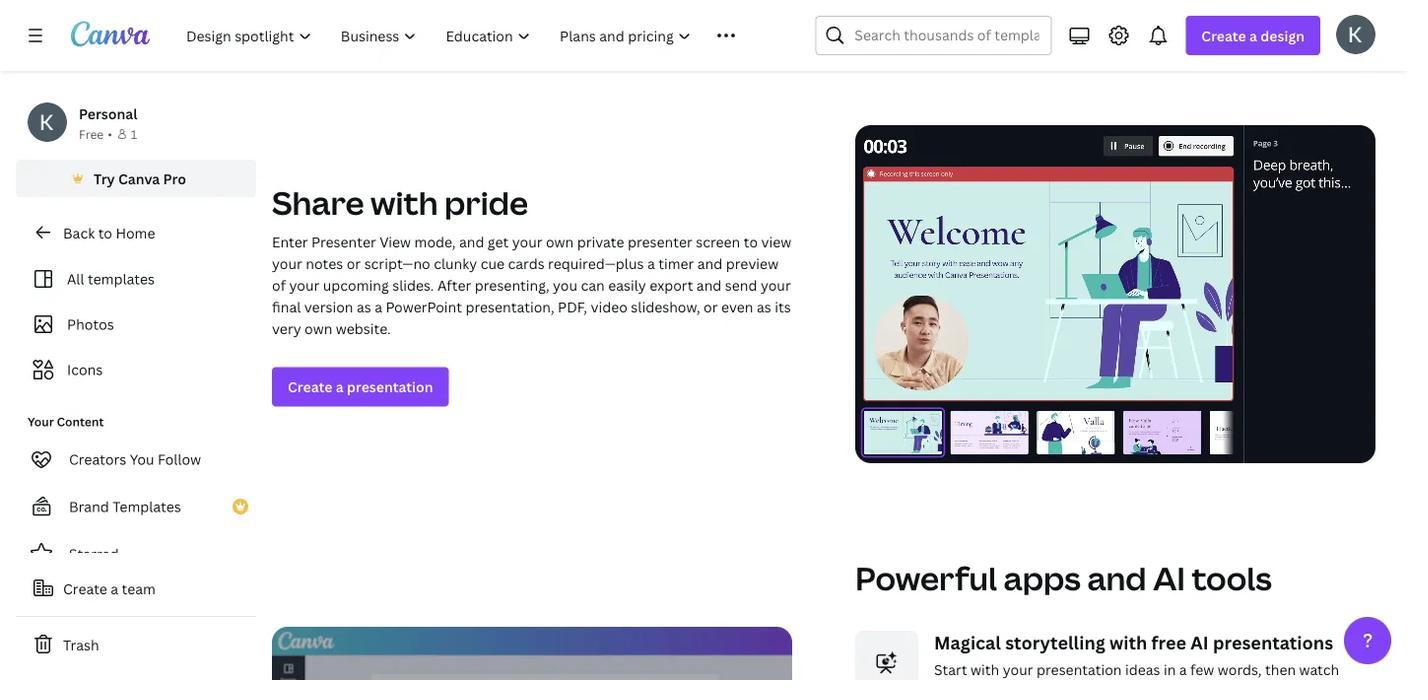 Task type: vqa. For each thing, say whether or not it's contained in the screenshot.
to within the Share with pride Enter Presenter View mode, and get your own private presenter screen to view your notes or script—no clunky cue cards required—plus a timer and preview of your upcoming slides. After presenting, you can easily export and send your final version as a PowerPoint presentation, PDF, video slideshow, or even as its very own website.
yes



Task type: locate. For each thing, give the bounding box(es) containing it.
None search field
[[816, 16, 1052, 55]]

tools
[[1192, 557, 1272, 600]]

ideas
[[1126, 660, 1161, 679]]

1 horizontal spatial ai
[[1191, 631, 1209, 655]]

1 vertical spatial create a presentation
[[288, 378, 433, 396]]

0 horizontal spatial create a presentation
[[288, 378, 433, 396]]

0 horizontal spatial or
[[347, 254, 361, 273]]

to
[[98, 223, 112, 242], [744, 233, 758, 251]]

upcoming
[[323, 276, 389, 295]]

share with pride enter presenter view mode, and get your own private presenter screen to view your notes or script—no clunky cue cards required—plus a timer and preview of your upcoming slides. after presenting, you can easily export and send your final version as a powerpoint presentation, pdf, video slideshow, or even as its very own website.
[[272, 181, 792, 338]]

design
[[1261, 26, 1305, 45]]

your down storytelling on the right bottom
[[1003, 660, 1034, 679]]

back
[[63, 223, 95, 242]]

you
[[130, 450, 154, 469]]

1 vertical spatial or
[[704, 298, 718, 316]]

view
[[380, 233, 411, 251]]

can
[[581, 276, 605, 295]]

watch
[[1300, 660, 1340, 679]]

to up preview
[[744, 233, 758, 251]]

all
[[67, 270, 84, 288]]

0 horizontal spatial create a presentation link
[[272, 367, 449, 407]]

0 horizontal spatial ai
[[1153, 557, 1186, 600]]

all templates link
[[28, 260, 244, 298]]

video
[[591, 298, 628, 316]]

magical storytelling with free ai presentations start with your presentation ideas in a few words, then watch
[[934, 631, 1340, 680]]

to right back
[[98, 223, 112, 242]]

a inside button
[[111, 579, 118, 598]]

0 vertical spatial presentation
[[930, 1, 1017, 20]]

1 horizontal spatial own
[[546, 233, 574, 251]]

with up ideas
[[1110, 631, 1148, 655]]

1 horizontal spatial presentation
[[930, 1, 1017, 20]]

2 horizontal spatial with
[[1110, 631, 1148, 655]]

•
[[108, 126, 112, 142]]

storytelling
[[1006, 631, 1106, 655]]

2 vertical spatial with
[[971, 660, 1000, 679]]

presentation for the leftmost create a presentation 'link'
[[347, 378, 433, 396]]

own
[[546, 233, 574, 251], [305, 319, 333, 338]]

create for create a presentation 'link' to the top
[[871, 1, 916, 20]]

ai up few
[[1191, 631, 1209, 655]]

1 vertical spatial presentation
[[347, 378, 433, 396]]

get
[[488, 233, 509, 251]]

0 vertical spatial or
[[347, 254, 361, 273]]

1 vertical spatial own
[[305, 319, 333, 338]]

create a team
[[63, 579, 156, 598]]

create a presentation for create a presentation 'link' to the top
[[871, 1, 1017, 20]]

creators
[[69, 450, 126, 469]]

2 vertical spatial presentation
[[1037, 660, 1122, 679]]

0 horizontal spatial as
[[357, 298, 371, 316]]

create inside dropdown button
[[1202, 26, 1247, 45]]

0 vertical spatial with
[[371, 181, 438, 224]]

0 horizontal spatial presentation
[[347, 378, 433, 396]]

1 horizontal spatial as
[[757, 298, 772, 316]]

final
[[272, 298, 301, 316]]

of
[[272, 276, 286, 295]]

0 vertical spatial own
[[546, 233, 574, 251]]

2 horizontal spatial presentation
[[1037, 660, 1122, 679]]

1 horizontal spatial create a presentation link
[[856, 0, 1033, 31]]

powerful
[[856, 557, 997, 600]]

templates
[[113, 497, 181, 516]]

trash
[[63, 635, 99, 654]]

photos link
[[28, 306, 244, 343]]

create a presentation
[[871, 1, 1017, 20], [288, 378, 433, 396]]

1 vertical spatial create a presentation link
[[272, 367, 449, 407]]

your up its
[[761, 276, 791, 295]]

1 vertical spatial with
[[1110, 631, 1148, 655]]

with
[[371, 181, 438, 224], [1110, 631, 1148, 655], [971, 660, 1000, 679]]

and left get
[[459, 233, 484, 251]]

a inside dropdown button
[[1250, 26, 1258, 45]]

a
[[919, 1, 927, 20], [1250, 26, 1258, 45], [648, 254, 655, 273], [375, 298, 382, 316], [336, 378, 344, 396], [111, 579, 118, 598], [1180, 660, 1187, 679]]

0 vertical spatial create a presentation
[[871, 1, 1017, 20]]

1 horizontal spatial or
[[704, 298, 718, 316]]

create for create a design dropdown button
[[1202, 26, 1247, 45]]

with up the view
[[371, 181, 438, 224]]

ai
[[1153, 557, 1186, 600], [1191, 631, 1209, 655]]

free
[[1152, 631, 1187, 655]]

brand templates link
[[16, 487, 256, 526]]

try canva pro button
[[16, 160, 256, 197]]

own left private
[[546, 233, 574, 251]]

start
[[934, 660, 968, 679]]

presentation
[[930, 1, 1017, 20], [347, 378, 433, 396], [1037, 660, 1122, 679]]

follow
[[158, 450, 201, 469]]

creators you follow link
[[16, 440, 256, 479]]

your
[[512, 233, 543, 251], [272, 254, 302, 273], [289, 276, 320, 295], [761, 276, 791, 295], [1003, 660, 1034, 679]]

0 horizontal spatial with
[[371, 181, 438, 224]]

1 horizontal spatial to
[[744, 233, 758, 251]]

with down magical
[[971, 660, 1000, 679]]

create a presentation link
[[856, 0, 1033, 31], [272, 367, 449, 407]]

as
[[357, 298, 371, 316], [757, 298, 772, 316]]

0 vertical spatial ai
[[1153, 557, 1186, 600]]

free •
[[79, 126, 112, 142]]

your inside magical storytelling with free ai presentations start with your presentation ideas in a few words, then watch
[[1003, 660, 1034, 679]]

or
[[347, 254, 361, 273], [704, 298, 718, 316]]

pride
[[445, 181, 528, 224]]

you
[[553, 276, 578, 295]]

enter
[[272, 233, 308, 251]]

own down version
[[305, 319, 333, 338]]

create a presentation for the leftmost create a presentation 'link'
[[288, 378, 433, 396]]

and down screen
[[698, 254, 723, 273]]

and
[[459, 233, 484, 251], [698, 254, 723, 273], [697, 276, 722, 295], [1088, 557, 1147, 600]]

presenter
[[311, 233, 376, 251]]

pdf,
[[558, 298, 587, 316]]

1 vertical spatial ai
[[1191, 631, 1209, 655]]

starred
[[69, 545, 119, 563]]

top level navigation element
[[173, 16, 768, 55], [173, 16, 768, 55]]

as left its
[[757, 298, 772, 316]]

a inside magical storytelling with free ai presentations start with your presentation ideas in a few words, then watch
[[1180, 660, 1187, 679]]

magical storytelling with free ai presentations image
[[856, 631, 919, 680]]

required—plus
[[548, 254, 644, 273]]

create
[[871, 1, 916, 20], [1202, 26, 1247, 45], [288, 378, 333, 396], [63, 579, 107, 598]]

few
[[1191, 660, 1215, 679]]

icons link
[[28, 351, 244, 388]]

1 horizontal spatial with
[[971, 660, 1000, 679]]

presenter
[[628, 233, 693, 251]]

or up upcoming
[[347, 254, 361, 273]]

ai left tools
[[1153, 557, 1186, 600]]

1 horizontal spatial create a presentation
[[871, 1, 1017, 20]]

create a design button
[[1186, 16, 1321, 55]]

or left "even"
[[704, 298, 718, 316]]

as up website.
[[357, 298, 371, 316]]



Task type: describe. For each thing, give the bounding box(es) containing it.
view
[[761, 233, 792, 251]]

and right apps
[[1088, 557, 1147, 600]]

slideshow,
[[631, 298, 700, 316]]

mode,
[[415, 233, 456, 251]]

create a design
[[1202, 26, 1305, 45]]

content
[[57, 413, 104, 430]]

brand
[[69, 497, 109, 516]]

then
[[1266, 660, 1296, 679]]

0 vertical spatial create a presentation link
[[856, 0, 1033, 31]]

photos
[[67, 315, 114, 334]]

after
[[438, 276, 471, 295]]

1 as from the left
[[357, 298, 371, 316]]

create for the leftmost create a presentation 'link'
[[288, 378, 333, 396]]

clunky
[[434, 254, 477, 273]]

back to home
[[63, 223, 155, 242]]

your right of
[[289, 276, 320, 295]]

your up cards
[[512, 233, 543, 251]]

team
[[122, 579, 156, 598]]

your content
[[28, 413, 104, 430]]

home
[[116, 223, 155, 242]]

timer
[[659, 254, 694, 273]]

script—no
[[364, 254, 430, 273]]

personal
[[79, 104, 137, 123]]

create a team button
[[16, 569, 256, 608]]

powerpoint
[[386, 298, 462, 316]]

cards
[[508, 254, 545, 273]]

notes
[[306, 254, 343, 273]]

magical
[[934, 631, 1001, 655]]

presentation,
[[466, 298, 555, 316]]

your down the enter
[[272, 254, 302, 273]]

try canva pro
[[94, 169, 186, 188]]

icons
[[67, 360, 103, 379]]

templates
[[88, 270, 155, 288]]

to inside the share with pride enter presenter view mode, and get your own private presenter screen to view your notes or script—no clunky cue cards required—plus a timer and preview of your upcoming slides. after presenting, you can easily export and send your final version as a powerpoint presentation, pdf, video slideshow, or even as its very own website.
[[744, 233, 758, 251]]

0 horizontal spatial own
[[305, 319, 333, 338]]

and left send
[[697, 276, 722, 295]]

try
[[94, 169, 115, 188]]

1
[[131, 126, 137, 142]]

in
[[1164, 660, 1176, 679]]

with inside the share with pride enter presenter view mode, and get your own private presenter screen to view your notes or script—no clunky cue cards required—plus a timer and preview of your upcoming slides. after presenting, you can easily export and send your final version as a powerpoint presentation, pdf, video slideshow, or even as its very own website.
[[371, 181, 438, 224]]

starred link
[[16, 534, 256, 574]]

screen
[[696, 233, 741, 251]]

kendall parks image
[[1337, 15, 1376, 54]]

0 horizontal spatial to
[[98, 223, 112, 242]]

pro
[[163, 169, 186, 188]]

canva
[[118, 169, 160, 188]]

presenting,
[[475, 276, 550, 295]]

presentations
[[1213, 631, 1334, 655]]

presentation for create a presentation 'link' to the top
[[930, 1, 1017, 20]]

your
[[28, 413, 54, 430]]

apps
[[1004, 557, 1081, 600]]

free
[[79, 126, 104, 142]]

even
[[721, 298, 754, 316]]

share
[[272, 181, 364, 224]]

preview
[[726, 254, 779, 273]]

create inside button
[[63, 579, 107, 598]]

creators you follow
[[69, 450, 201, 469]]

brand templates
[[69, 497, 181, 516]]

export
[[650, 276, 693, 295]]

2 as from the left
[[757, 298, 772, 316]]

powerful apps and ai tools
[[856, 557, 1272, 600]]

send
[[725, 276, 757, 295]]

easily
[[608, 276, 646, 295]]

back to home link
[[16, 213, 256, 252]]

private
[[577, 233, 624, 251]]

presentation inside magical storytelling with free ai presentations start with your presentation ideas in a few words, then watch
[[1037, 660, 1122, 679]]

website.
[[336, 319, 391, 338]]

slides.
[[392, 276, 434, 295]]

very
[[272, 319, 301, 338]]

Search search field
[[855, 17, 1039, 54]]

trash link
[[16, 625, 256, 664]]

its
[[775, 298, 791, 316]]

words,
[[1218, 660, 1262, 679]]

all templates
[[67, 270, 155, 288]]

ai inside magical storytelling with free ai presentations start with your presentation ideas in a few words, then watch
[[1191, 631, 1209, 655]]

cue
[[481, 254, 505, 273]]

version
[[304, 298, 353, 316]]



